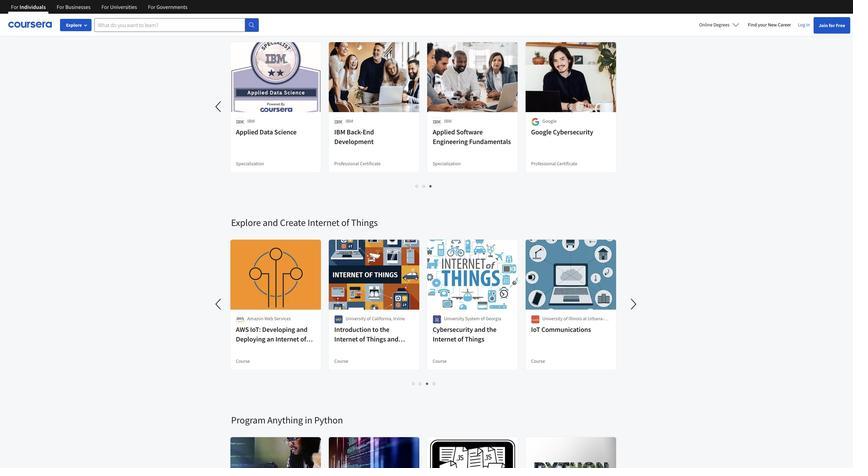 Task type: describe. For each thing, give the bounding box(es) containing it.
things for explore and create internet of things
[[351, 216, 378, 229]]

ibm image for ibm back-end development
[[334, 118, 343, 126]]

1 for top '2' button
[[416, 183, 419, 189]]

join
[[819, 22, 828, 28]]

4 button
[[431, 380, 438, 388]]

previous slide image for most popular certificates
[[211, 98, 227, 115]]

ibm inside ibm back-end development
[[334, 128, 345, 136]]

internet for explore and create internet of things
[[308, 216, 340, 229]]

web
[[265, 316, 273, 322]]

online degrees
[[700, 22, 730, 28]]

aws iot: developing and deploying an internet of things
[[236, 325, 308, 353]]

for for businesses
[[57, 3, 64, 10]]

programming for everybody (getting started with python) course by university of michigan, image
[[526, 437, 617, 468]]

amazon
[[247, 316, 264, 322]]

most popular certificates carousel element
[[0, 0, 622, 196]]

log in
[[798, 22, 810, 28]]

most popular certificates
[[231, 19, 330, 31]]

university for introduction
[[346, 316, 366, 322]]

aws
[[236, 325, 249, 334]]

program anything in python
[[231, 414, 343, 426]]

specialization for applied data science
[[236, 161, 264, 167]]

university of california, irvine
[[346, 316, 405, 322]]

python
[[314, 414, 343, 426]]

course for aws iot: developing and deploying an internet of things
[[236, 358, 250, 364]]

in
[[305, 414, 313, 426]]

free
[[836, 22, 846, 28]]

career
[[778, 22, 791, 28]]

certificate for cybersecurity
[[557, 161, 578, 167]]

program
[[231, 414, 266, 426]]

services
[[274, 316, 291, 322]]

for governments
[[148, 3, 188, 10]]

professional certificate for back-
[[334, 161, 381, 167]]

explore for explore
[[66, 22, 82, 28]]

university system of georgia image
[[433, 315, 441, 324]]

ibm for software
[[444, 118, 452, 124]]

at
[[583, 316, 587, 322]]

list inside most popular certificates carousel 'element'
[[231, 182, 617, 190]]

applied data science
[[236, 128, 297, 136]]

in
[[807, 22, 810, 28]]

for
[[829, 22, 835, 28]]

universities
[[110, 3, 137, 10]]

deploying
[[236, 335, 266, 343]]

certificate for back-
[[360, 161, 381, 167]]

1 for bottom '2' button
[[412, 380, 415, 387]]

developing
[[262, 325, 295, 334]]

ibm back-end development
[[334, 128, 374, 146]]

course for iot communications
[[531, 358, 545, 364]]

degrees
[[714, 22, 730, 28]]

course for cybersecurity and the internet of things
[[433, 358, 447, 364]]

for universities
[[102, 3, 137, 10]]

end
[[363, 128, 374, 136]]

software
[[457, 128, 483, 136]]

illinois
[[569, 316, 582, 322]]

4
[[433, 380, 436, 387]]

most
[[231, 19, 250, 31]]

program anything in python carousel element
[[228, 393, 853, 468]]

to
[[373, 325, 379, 334]]

google image
[[531, 118, 540, 126]]

urbana-
[[588, 316, 604, 322]]

university system of georgia
[[444, 316, 502, 322]]

ibm image for applied data science
[[236, 118, 245, 126]]

google cybersecurity
[[531, 128, 594, 136]]

the for and
[[487, 325, 497, 334]]

next slide image
[[626, 296, 642, 312]]

the for to
[[380, 325, 390, 334]]

join for free
[[819, 22, 846, 28]]

professional certificate for cybersecurity
[[531, 161, 578, 167]]

governments
[[157, 3, 188, 10]]

google for google cybersecurity
[[531, 128, 552, 136]]

champaign
[[543, 322, 566, 329]]

0 vertical spatial 2 button
[[421, 182, 428, 190]]

university of illinois at urbana-champaign image
[[531, 315, 540, 324]]

university for iot
[[543, 316, 563, 322]]

find your new career
[[748, 22, 791, 28]]

for individuals
[[11, 3, 46, 10]]

things for introduction to the internet of things and embedded systems
[[367, 335, 386, 343]]

things for cybersecurity and the internet of things
[[465, 335, 485, 343]]

course for introduction to the internet of things and embedded systems
[[334, 358, 348, 364]]

1 vertical spatial 2 button
[[417, 380, 424, 388]]

individuals
[[20, 3, 46, 10]]

specialization for applied software engineering fundamentals
[[433, 161, 461, 167]]

fundamentals
[[469, 137, 511, 146]]

for for universities
[[102, 3, 109, 10]]



Task type: vqa. For each thing, say whether or not it's contained in the screenshot.
top Test
no



Task type: locate. For each thing, give the bounding box(es) containing it.
3 inside explore and create internet of things carousel element
[[426, 380, 429, 387]]

3 button for top '2' button
[[428, 182, 434, 190]]

university for cybersecurity
[[444, 316, 464, 322]]

new
[[768, 22, 777, 28]]

internet down developing
[[275, 335, 299, 343]]

anything
[[267, 414, 303, 426]]

explore and create internet of things
[[231, 216, 378, 229]]

amazon web services image
[[236, 315, 245, 324]]

0 vertical spatial 3 button
[[428, 182, 434, 190]]

1 button inside most popular certificates carousel 'element'
[[414, 182, 421, 190]]

1 vertical spatial 1 button
[[410, 380, 417, 388]]

2 inside most popular certificates carousel 'element'
[[423, 183, 426, 189]]

2
[[423, 183, 426, 189], [419, 380, 422, 387]]

log in link
[[795, 21, 814, 29]]

None search field
[[94, 18, 259, 32]]

0 horizontal spatial specialization
[[236, 161, 264, 167]]

0 horizontal spatial cybersecurity
[[433, 325, 473, 334]]

0 horizontal spatial 1
[[412, 380, 415, 387]]

1 horizontal spatial 1
[[416, 183, 419, 189]]

the down georgia
[[487, 325, 497, 334]]

university
[[346, 316, 366, 322], [444, 316, 464, 322], [543, 316, 563, 322]]

and
[[263, 216, 278, 229], [297, 325, 308, 334], [475, 325, 486, 334], [387, 335, 399, 343]]

1 the from the left
[[380, 325, 390, 334]]

previous slide image inside explore and create internet of things carousel element
[[211, 296, 227, 312]]

1 ibm image from the left
[[236, 118, 245, 126]]

1 vertical spatial google
[[531, 128, 552, 136]]

1 vertical spatial 2
[[419, 380, 422, 387]]

for
[[11, 3, 18, 10], [57, 3, 64, 10], [102, 3, 109, 10], [148, 3, 156, 10]]

ibm for back-
[[346, 118, 353, 124]]

things
[[351, 216, 378, 229], [367, 335, 386, 343], [465, 335, 485, 343], [236, 344, 256, 353]]

1 button
[[414, 182, 421, 190], [410, 380, 417, 388]]

0 vertical spatial 3
[[430, 183, 432, 189]]

google right google icon
[[543, 118, 557, 124]]

ibm image up ibm back-end development
[[334, 118, 343, 126]]

introduction to the internet of things and embedded systems
[[334, 325, 399, 353]]

applied up 'engineering' on the top right
[[433, 128, 455, 136]]

2 professional from the left
[[531, 161, 556, 167]]

0 vertical spatial 1 button
[[414, 182, 421, 190]]

applied software engineering fundamentals
[[433, 128, 511, 146]]

banner navigation
[[5, 0, 193, 14]]

2 certificate from the left
[[557, 161, 578, 167]]

0 vertical spatial list
[[231, 182, 617, 190]]

google
[[543, 118, 557, 124], [531, 128, 552, 136]]

list
[[231, 182, 617, 190], [231, 380, 617, 388]]

of inside aws iot: developing and deploying an internet of things
[[300, 335, 306, 343]]

1 vertical spatial cybersecurity
[[433, 325, 473, 334]]

things inside cybersecurity and the internet of things
[[465, 335, 485, 343]]

professional certificate down google cybersecurity
[[531, 161, 578, 167]]

university of california, irvine image
[[334, 315, 343, 324]]

2 professional certificate from the left
[[531, 161, 578, 167]]

course
[[236, 358, 250, 364], [334, 358, 348, 364], [433, 358, 447, 364], [531, 358, 545, 364]]

1 professional certificate from the left
[[334, 161, 381, 167]]

1 vertical spatial explore
[[231, 216, 261, 229]]

0 horizontal spatial 2
[[419, 380, 422, 387]]

list inside explore and create internet of things carousel element
[[231, 380, 617, 388]]

businesses
[[65, 3, 91, 10]]

3
[[430, 183, 432, 189], [426, 380, 429, 387]]

university up champaign
[[543, 316, 563, 322]]

ibm image up 'engineering' on the top right
[[433, 118, 441, 126]]

things inside aws iot: developing and deploying an internet of things
[[236, 344, 256, 353]]

iot communications
[[531, 325, 591, 334]]

What do you want to learn? text field
[[94, 18, 245, 32]]

2 horizontal spatial university
[[543, 316, 563, 322]]

the inside introduction to the internet of things and embedded systems
[[380, 325, 390, 334]]

university inside university of illinois at urbana- champaign
[[543, 316, 563, 322]]

1 previous slide image from the top
[[211, 98, 227, 115]]

an
[[267, 335, 274, 343]]

0 vertical spatial previous slide image
[[211, 98, 227, 115]]

3 button for bottom '2' button
[[424, 380, 431, 388]]

0 horizontal spatial 3
[[426, 380, 429, 387]]

and inside cybersecurity and the internet of things
[[475, 325, 486, 334]]

of
[[341, 216, 349, 229], [367, 316, 371, 322], [481, 316, 485, 322], [564, 316, 568, 322], [300, 335, 306, 343], [359, 335, 365, 343], [458, 335, 464, 343]]

the
[[380, 325, 390, 334], [487, 325, 497, 334]]

3 course from the left
[[433, 358, 447, 364]]

california,
[[372, 316, 393, 322]]

georgia
[[486, 316, 502, 322]]

previous slide image inside most popular certificates carousel 'element'
[[211, 98, 227, 115]]

1 horizontal spatial professional certificate
[[531, 161, 578, 167]]

course down embedded
[[334, 358, 348, 364]]

find
[[748, 22, 757, 28]]

course up 4
[[433, 358, 447, 364]]

and down university system of georgia
[[475, 325, 486, 334]]

internet inside introduction to the internet of things and embedded systems
[[334, 335, 358, 343]]

1 certificate from the left
[[360, 161, 381, 167]]

university of illinois at urbana- champaign
[[543, 316, 604, 329]]

internet right create
[[308, 216, 340, 229]]

explore inside dropdown button
[[66, 22, 82, 28]]

explore for explore and create internet of things
[[231, 216, 261, 229]]

3 for top '2' button
[[430, 183, 432, 189]]

1 horizontal spatial university
[[444, 316, 464, 322]]

4 course from the left
[[531, 358, 545, 364]]

2 previous slide image from the top
[[211, 296, 227, 312]]

ibm left back-
[[334, 128, 345, 136]]

system
[[465, 316, 480, 322]]

course down deploying
[[236, 358, 250, 364]]

0 horizontal spatial explore
[[66, 22, 82, 28]]

professional certificate
[[334, 161, 381, 167], [531, 161, 578, 167]]

3 for from the left
[[102, 3, 109, 10]]

previous slide image
[[211, 98, 227, 115], [211, 296, 227, 312]]

2 ibm image from the left
[[334, 118, 343, 126]]

1 horizontal spatial certificate
[[557, 161, 578, 167]]

ibm up back-
[[346, 118, 353, 124]]

certificate
[[360, 161, 381, 167], [557, 161, 578, 167]]

of inside university of illinois at urbana- champaign
[[564, 316, 568, 322]]

3 button
[[428, 182, 434, 190], [424, 380, 431, 388]]

0 horizontal spatial applied
[[236, 128, 258, 136]]

certificate down development
[[360, 161, 381, 167]]

science
[[274, 128, 297, 136]]

systems
[[367, 344, 392, 353]]

professional for google cybersecurity
[[531, 161, 556, 167]]

and up systems
[[387, 335, 399, 343]]

2 button
[[421, 182, 428, 190], [417, 380, 424, 388]]

internet for introduction to the internet of things and embedded systems
[[334, 335, 358, 343]]

internet inside cybersecurity and the internet of things
[[433, 335, 457, 343]]

1 vertical spatial 1
[[412, 380, 415, 387]]

for left businesses
[[57, 3, 64, 10]]

1 horizontal spatial specialization
[[433, 161, 461, 167]]

cybersecurity
[[553, 128, 594, 136], [433, 325, 473, 334]]

1 horizontal spatial 2
[[423, 183, 426, 189]]

coursera image
[[8, 19, 52, 30]]

0 horizontal spatial professional certificate
[[334, 161, 381, 167]]

introduction
[[334, 325, 371, 334]]

and right developing
[[297, 325, 308, 334]]

internet for cybersecurity and the internet of things
[[433, 335, 457, 343]]

0 horizontal spatial the
[[380, 325, 390, 334]]

1 horizontal spatial explore
[[231, 216, 261, 229]]

development
[[334, 137, 374, 146]]

cybersecurity and the internet of things
[[433, 325, 497, 343]]

explore and create internet of things carousel element
[[211, 196, 642, 393]]

0 vertical spatial 1
[[416, 183, 419, 189]]

ibm up 'engineering' on the top right
[[444, 118, 452, 124]]

ibm up the applied data science
[[247, 118, 255, 124]]

0 horizontal spatial certificate
[[360, 161, 381, 167]]

data
[[260, 128, 273, 136]]

amazon web services
[[247, 316, 291, 322]]

ibm for data
[[247, 118, 255, 124]]

iot:
[[250, 325, 261, 334]]

cybersecurity inside most popular certificates carousel 'element'
[[553, 128, 594, 136]]

certificates
[[285, 19, 330, 31]]

2 course from the left
[[334, 358, 348, 364]]

1 vertical spatial previous slide image
[[211, 296, 227, 312]]

professional certificate down development
[[334, 161, 381, 167]]

2 for from the left
[[57, 3, 64, 10]]

for left universities
[[102, 3, 109, 10]]

1 horizontal spatial ibm image
[[334, 118, 343, 126]]

0 vertical spatial explore
[[66, 22, 82, 28]]

2 list from the top
[[231, 380, 617, 388]]

cybersecurity inside cybersecurity and the internet of things
[[433, 325, 473, 334]]

1 horizontal spatial cybersecurity
[[553, 128, 594, 136]]

1 applied from the left
[[236, 128, 258, 136]]

1 horizontal spatial applied
[[433, 128, 455, 136]]

1 button for bottom '2' button
[[410, 380, 417, 388]]

google down google icon
[[531, 128, 552, 136]]

and inside aws iot: developing and deploying an internet of things
[[297, 325, 308, 334]]

back-
[[347, 128, 363, 136]]

for businesses
[[57, 3, 91, 10]]

1 button for top '2' button
[[414, 182, 421, 190]]

introduction to computer programming  course by university of london, goldsmiths, university of london, image
[[427, 437, 518, 468]]

1 course from the left
[[236, 358, 250, 364]]

communications
[[542, 325, 591, 334]]

1 list from the top
[[231, 182, 617, 190]]

create
[[280, 216, 306, 229]]

things inside introduction to the internet of things and embedded systems
[[367, 335, 386, 343]]

1 vertical spatial list
[[231, 380, 617, 388]]

for left governments
[[148, 3, 156, 10]]

1 horizontal spatial professional
[[531, 161, 556, 167]]

google for google
[[543, 118, 557, 124]]

1 vertical spatial 3 button
[[424, 380, 431, 388]]

popular
[[252, 19, 284, 31]]

2 specialization from the left
[[433, 161, 461, 167]]

2 horizontal spatial ibm image
[[433, 118, 441, 126]]

0 horizontal spatial professional
[[334, 161, 359, 167]]

3 inside most popular certificates carousel 'element'
[[430, 183, 432, 189]]

1 inside most popular certificates carousel 'element'
[[416, 183, 419, 189]]

irvine
[[393, 316, 405, 322]]

3 for bottom '2' button
[[426, 380, 429, 387]]

iot
[[531, 325, 540, 334]]

1 inside explore and create internet of things carousel element
[[412, 380, 415, 387]]

2 applied from the left
[[433, 128, 455, 136]]

certificate down google cybersecurity
[[557, 161, 578, 167]]

previous slide image for explore and create internet of things
[[211, 296, 227, 312]]

the inside cybersecurity and the internet of things
[[487, 325, 497, 334]]

online degrees button
[[694, 17, 745, 32]]

3 button inside explore and create internet of things carousel element
[[424, 380, 431, 388]]

ibm image
[[236, 118, 245, 126], [334, 118, 343, 126], [433, 118, 441, 126]]

for for governments
[[148, 3, 156, 10]]

applied left 'data'
[[236, 128, 258, 136]]

course down iot
[[531, 358, 545, 364]]

of inside introduction to the internet of things and embedded systems
[[359, 335, 365, 343]]

0 horizontal spatial ibm image
[[236, 118, 245, 126]]

specialization
[[236, 161, 264, 167], [433, 161, 461, 167]]

find your new career link
[[745, 21, 795, 29]]

professional
[[334, 161, 359, 167], [531, 161, 556, 167]]

ibm
[[247, 118, 255, 124], [346, 118, 353, 124], [444, 118, 452, 124], [334, 128, 345, 136]]

join for free link
[[814, 17, 851, 34]]

ibm image up the applied data science
[[236, 118, 245, 126]]

introduction to python programming course by university of pennsylvania, image
[[329, 437, 420, 468]]

3 ibm image from the left
[[433, 118, 441, 126]]

log
[[798, 22, 806, 28]]

university up introduction
[[346, 316, 366, 322]]

for left individuals
[[11, 3, 18, 10]]

internet down "university system of georgia" 'icon'
[[433, 335, 457, 343]]

applied for applied software engineering fundamentals
[[433, 128, 455, 136]]

university right "university system of georgia" 'icon'
[[444, 316, 464, 322]]

1 horizontal spatial the
[[487, 325, 497, 334]]

ibm image for applied software engineering fundamentals
[[433, 118, 441, 126]]

1 vertical spatial 3
[[426, 380, 429, 387]]

4 for from the left
[[148, 3, 156, 10]]

the right to
[[380, 325, 390, 334]]

1 horizontal spatial 3
[[430, 183, 432, 189]]

3 button inside most popular certificates carousel 'element'
[[428, 182, 434, 190]]

engineering
[[433, 137, 468, 146]]

2 the from the left
[[487, 325, 497, 334]]

applied inside applied software engineering fundamentals
[[433, 128, 455, 136]]

1 professional from the left
[[334, 161, 359, 167]]

and left create
[[263, 216, 278, 229]]

applied for applied data science
[[236, 128, 258, 136]]

1 university from the left
[[346, 316, 366, 322]]

for for individuals
[[11, 3, 18, 10]]

online
[[700, 22, 713, 28]]

0 vertical spatial cybersecurity
[[553, 128, 594, 136]]

python for everybody specialization by university of michigan, image
[[231, 437, 321, 468]]

0 vertical spatial google
[[543, 118, 557, 124]]

2 for 3 button within the explore and create internet of things carousel element
[[419, 380, 422, 387]]

2 university from the left
[[444, 316, 464, 322]]

1 for from the left
[[11, 3, 18, 10]]

internet inside aws iot: developing and deploying an internet of things
[[275, 335, 299, 343]]

and inside introduction to the internet of things and embedded systems
[[387, 335, 399, 343]]

internet
[[308, 216, 340, 229], [275, 335, 299, 343], [334, 335, 358, 343], [433, 335, 457, 343]]

0 vertical spatial 2
[[423, 183, 426, 189]]

0 horizontal spatial university
[[346, 316, 366, 322]]

embedded
[[334, 344, 366, 353]]

explore button
[[60, 19, 92, 31]]

your
[[758, 22, 767, 28]]

professional for ibm back-end development
[[334, 161, 359, 167]]

internet up embedded
[[334, 335, 358, 343]]

1 specialization from the left
[[236, 161, 264, 167]]

2 inside explore and create internet of things carousel element
[[419, 380, 422, 387]]

explore
[[66, 22, 82, 28], [231, 216, 261, 229]]

2 for 3 button in most popular certificates carousel 'element'
[[423, 183, 426, 189]]

of inside cybersecurity and the internet of things
[[458, 335, 464, 343]]

3 university from the left
[[543, 316, 563, 322]]



